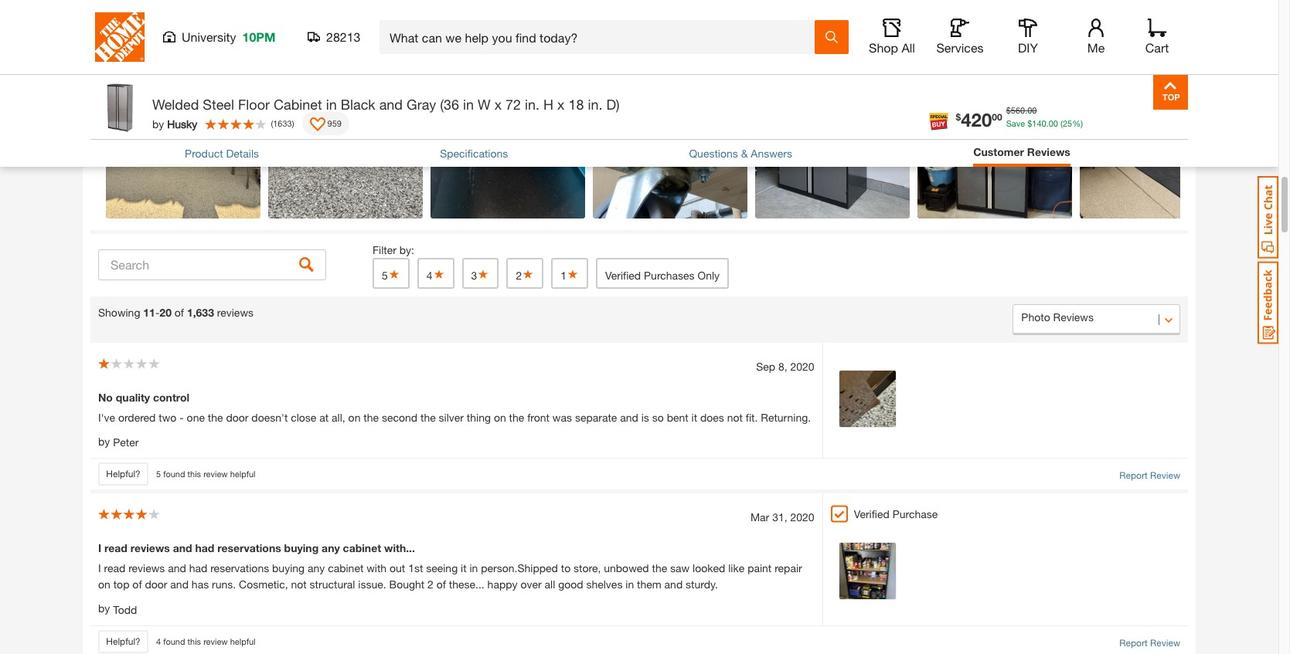 Task type: locate. For each thing, give the bounding box(es) containing it.
review down one
[[203, 469, 228, 479]]

in down unbowed
[[626, 579, 634, 592]]

cart
[[1146, 40, 1169, 55]]

( left %)
[[1061, 118, 1063, 128]]

structural
[[310, 579, 355, 592]]

1 found from the top
[[163, 469, 185, 479]]

0 horizontal spatial door
[[145, 579, 167, 592]]

cabinet up structural
[[328, 562, 364, 576]]

customer reviews
[[974, 145, 1071, 159]]

todd
[[113, 604, 137, 617]]

was
[[553, 411, 572, 424]]

2 helpful from the top
[[230, 637, 256, 647]]

0 vertical spatial had
[[195, 542, 214, 555]]

questions
[[689, 147, 738, 160]]

00 right 560
[[1028, 105, 1037, 115]]

reviews
[[217, 306, 254, 319], [130, 542, 170, 555], [128, 562, 165, 576]]

31,
[[773, 511, 788, 525]]

in
[[326, 96, 337, 113], [463, 96, 474, 113], [470, 562, 478, 576], [626, 579, 634, 592]]

helpful? down todd
[[106, 637, 141, 648]]

5 inside button
[[382, 269, 388, 282]]

2 report review from the top
[[1120, 638, 1181, 650]]

of
[[175, 306, 184, 319], [132, 579, 142, 592], [437, 579, 446, 592]]

1 review from the top
[[203, 469, 228, 479]]

1 vertical spatial read
[[104, 562, 125, 576]]

the home depot logo image
[[95, 12, 145, 62]]

4 for 4 found this review helpful
[[156, 637, 161, 647]]

review for two
[[203, 469, 228, 479]]

2 2020 from the top
[[791, 511, 815, 525]]

star symbol image
[[388, 269, 400, 280], [433, 269, 445, 280], [477, 269, 490, 280], [522, 269, 534, 280]]

it
[[692, 411, 698, 424], [461, 562, 467, 576]]

1 x from the left
[[495, 96, 502, 113]]

star symbol image inside 2 button
[[522, 269, 534, 280]]

$ right save
[[1028, 118, 1033, 128]]

it inside no quality control i've ordered two - one the door doesn't close at all, on the second the silver thing on the front was separate and is so bent it does not fit. returning.
[[692, 411, 698, 424]]

any
[[322, 542, 340, 555], [308, 562, 325, 576]]

1 report review button from the top
[[1120, 470, 1181, 484]]

door right top
[[145, 579, 167, 592]]

4 inside 4 button
[[427, 269, 433, 282]]

it right bent
[[692, 411, 698, 424]]

in up these...
[[470, 562, 478, 576]]

1 vertical spatial report review
[[1120, 638, 1181, 650]]

28213 button
[[308, 29, 361, 45]]

star symbol image inside 4 button
[[433, 269, 445, 280]]

cosmetic,
[[239, 579, 288, 592]]

0 vertical spatial report review
[[1120, 470, 1181, 482]]

this down has
[[188, 637, 201, 647]]

star symbol image inside "5" button
[[388, 269, 400, 280]]

00 inside the $ 420 00
[[992, 111, 1003, 123]]

customer images
[[98, 17, 216, 34]]

reservations up runs.
[[210, 562, 269, 576]]

00 left 25
[[1049, 118, 1059, 128]]

2 review from the top
[[1151, 638, 1181, 650]]

doesn't
[[252, 411, 288, 424]]

2020
[[791, 360, 815, 373], [791, 511, 815, 525]]

on right all,
[[348, 411, 361, 424]]

1 vertical spatial not
[[291, 579, 307, 592]]

1 ( from the left
[[1061, 118, 1063, 128]]

the right one
[[208, 411, 223, 424]]

0 vertical spatial this
[[188, 469, 201, 479]]

1 vertical spatial helpful?
[[106, 637, 141, 648]]

10pm
[[242, 29, 276, 44]]

all,
[[332, 411, 345, 424]]

helpful? for peter
[[106, 469, 141, 480]]

helpful? for todd
[[106, 637, 141, 648]]

purchase
[[893, 508, 938, 521]]

0 vertical spatial by
[[152, 117, 164, 130]]

2020 right 8,
[[791, 360, 815, 373]]

1 vertical spatial verified
[[854, 508, 890, 521]]

not inside no quality control i've ordered two - one the door doesn't close at all, on the second the silver thing on the front was separate and is so bent it does not fit. returning.
[[727, 411, 743, 424]]

these...
[[449, 579, 485, 592]]

star symbol image inside 3 button
[[477, 269, 490, 280]]

i
[[98, 542, 101, 555], [98, 562, 101, 576]]

verified
[[605, 269, 641, 282], [854, 508, 890, 521]]

2 report from the top
[[1120, 638, 1148, 650]]

1 report review from the top
[[1120, 470, 1181, 482]]

1 vertical spatial helpful? button
[[98, 631, 148, 654]]

5 down the "two"
[[156, 469, 161, 479]]

0 vertical spatial 5
[[382, 269, 388, 282]]

report review for i've ordered two - one the door doesn't close at all, on the second the silver thing on the front was separate and is so bent it does not fit. returning.
[[1120, 470, 1181, 482]]

helpful down runs.
[[230, 637, 256, 647]]

report for i read reviews and had reservations buying any cabinet with out 1st seeing it in person.shipped to store, unbowed the saw looked like paint repair on top of door and has runs. cosmetic, not structural issue. bought 2 of these... happy over all good shelves in them and sturdy.
[[1120, 638, 1148, 650]]

2 this from the top
[[188, 637, 201, 647]]

0 horizontal spatial verified
[[605, 269, 641, 282]]

$
[[1007, 105, 1011, 115], [956, 111, 961, 123], [1028, 118, 1033, 128]]

the left silver
[[421, 411, 436, 424]]

1 2020 from the top
[[791, 360, 815, 373]]

it up these...
[[461, 562, 467, 576]]

reviews up todd
[[130, 542, 170, 555]]

reservations up cosmetic,
[[217, 542, 281, 555]]

2 found from the top
[[163, 637, 185, 647]]

helpful for two
[[230, 469, 256, 479]]

1 this from the top
[[188, 469, 201, 479]]

$ left save
[[956, 111, 961, 123]]

x right h
[[558, 96, 565, 113]]

0 vertical spatial verified
[[605, 269, 641, 282]]

1 vertical spatial 2020
[[791, 511, 815, 525]]

shelves
[[586, 579, 623, 592]]

1 horizontal spatial not
[[727, 411, 743, 424]]

not inside i read reviews and had reservations buying any cabinet with... i read reviews and had reservations buying any cabinet with out 1st seeing it in person.shipped to store, unbowed the saw looked like paint repair on top of door and has runs. cosmetic, not structural issue. bought 2 of these... happy over all good shelves in them and sturdy.
[[291, 579, 307, 592]]

1 vertical spatial review
[[203, 637, 228, 647]]

showing
[[98, 306, 140, 319]]

bought
[[389, 579, 425, 592]]

0 horizontal spatial customer
[[98, 17, 164, 34]]

helpful? button down todd
[[98, 631, 148, 654]]

1 vertical spatial 5
[[156, 469, 161, 479]]

1 review from the top
[[1151, 470, 1181, 482]]

sep
[[756, 360, 776, 373]]

reviews up top
[[128, 562, 165, 576]]

3
[[471, 269, 477, 282]]

0 horizontal spatial on
[[98, 579, 110, 592]]

star symbol image down the filter by:
[[388, 269, 400, 280]]

in.
[[525, 96, 540, 113], [588, 96, 603, 113]]

shop all button
[[868, 19, 917, 56]]

00
[[1028, 105, 1037, 115], [992, 111, 1003, 123], [1049, 118, 1059, 128]]

door left doesn't
[[226, 411, 249, 424]]

- right showing
[[155, 306, 160, 319]]

0 vertical spatial found
[[163, 469, 185, 479]]

0 vertical spatial cabinet
[[343, 542, 381, 555]]

1 helpful? from the top
[[106, 469, 141, 480]]

star symbol image
[[567, 269, 579, 280]]

in. left d) at left top
[[588, 96, 603, 113]]

this for by peter
[[188, 469, 201, 479]]

not left structural
[[291, 579, 307, 592]]

0 horizontal spatial -
[[155, 306, 160, 319]]

2 vertical spatial by
[[98, 603, 110, 616]]

0 vertical spatial helpful? button
[[98, 463, 148, 487]]

1 button
[[551, 258, 588, 289]]

0 horizontal spatial 00
[[992, 111, 1003, 123]]

paint
[[748, 562, 772, 576]]

review down runs.
[[203, 637, 228, 647]]

3 star symbol image from the left
[[477, 269, 490, 280]]

buying up cosmetic,
[[272, 562, 305, 576]]

helpful? button for todd
[[98, 631, 148, 654]]

00 left save
[[992, 111, 1003, 123]]

mar
[[751, 511, 770, 525]]

all
[[902, 40, 915, 55]]

separate
[[575, 411, 617, 424]]

1 report from the top
[[1120, 470, 1148, 482]]

1 vertical spatial review
[[1151, 638, 1181, 650]]

0 vertical spatial any
[[322, 542, 340, 555]]

me
[[1088, 40, 1105, 55]]

them
[[637, 579, 662, 592]]

2 vertical spatial reviews
[[128, 562, 165, 576]]

at
[[320, 411, 329, 424]]

cabinet
[[343, 542, 381, 555], [328, 562, 364, 576]]

feedback link image
[[1258, 261, 1279, 345]]

door
[[226, 411, 249, 424], [145, 579, 167, 592]]

(
[[1061, 118, 1063, 128], [271, 118, 273, 128]]

customer down save
[[974, 145, 1025, 159]]

1 horizontal spatial 4
[[427, 269, 433, 282]]

x right w
[[495, 96, 502, 113]]

on left top
[[98, 579, 110, 592]]

2 star symbol image from the left
[[433, 269, 445, 280]]

0 horizontal spatial x
[[495, 96, 502, 113]]

2 review from the top
[[203, 637, 228, 647]]

helpful down doesn't
[[230, 469, 256, 479]]

1 helpful from the top
[[230, 469, 256, 479]]

customer for customer images
[[98, 17, 164, 34]]

2 helpful? button from the top
[[98, 631, 148, 654]]

1 horizontal spatial -
[[180, 411, 184, 424]]

1 vertical spatial had
[[189, 562, 207, 576]]

0 vertical spatial 4
[[427, 269, 433, 282]]

services button
[[936, 19, 985, 56]]

0 vertical spatial it
[[692, 411, 698, 424]]

1 vertical spatial 2
[[428, 579, 434, 592]]

star symbol image left 3
[[433, 269, 445, 280]]

welded
[[152, 96, 199, 113]]

in. left h
[[525, 96, 540, 113]]

review for i read reviews and had reservations buying any cabinet with out 1st seeing it in person.shipped to store, unbowed the saw looked like paint repair on top of door and has runs. cosmetic, not structural issue. bought 2 of these... happy over all good shelves in them and sturdy.
[[1151, 638, 1181, 650]]

1 vertical spatial helpful
[[230, 637, 256, 647]]

2 inside i read reviews and had reservations buying any cabinet with... i read reviews and had reservations buying any cabinet with out 1st seeing it in person.shipped to store, unbowed the saw looked like paint repair on top of door and has runs. cosmetic, not structural issue. bought 2 of these... happy over all good shelves in them and sturdy.
[[428, 579, 434, 592]]

helpful? button down peter
[[98, 463, 148, 487]]

on inside i read reviews and had reservations buying any cabinet with... i read reviews and had reservations buying any cabinet with out 1st seeing it in person.shipped to store, unbowed the saw looked like paint repair on top of door and has runs. cosmetic, not structural issue. bought 2 of these... happy over all good shelves in them and sturdy.
[[98, 579, 110, 592]]

by left todd
[[98, 603, 110, 616]]

0 horizontal spatial $
[[956, 111, 961, 123]]

cabinet
[[274, 96, 322, 113]]

1 vertical spatial i
[[98, 562, 101, 576]]

the up them
[[652, 562, 667, 576]]

shop
[[869, 40, 899, 55]]

1 horizontal spatial 5
[[382, 269, 388, 282]]

steel
[[203, 96, 234, 113]]

cabinet up with
[[343, 542, 381, 555]]

1 horizontal spatial in.
[[588, 96, 603, 113]]

by left husky
[[152, 117, 164, 130]]

2 down seeing
[[428, 579, 434, 592]]

1 horizontal spatial (
[[1061, 118, 1063, 128]]

1 in. from the left
[[525, 96, 540, 113]]

review for i've ordered two - one the door doesn't close at all, on the second the silver thing on the front was separate and is so bent it does not fit. returning.
[[1151, 470, 1181, 482]]

5
[[382, 269, 388, 282], [156, 469, 161, 479]]

0 vertical spatial -
[[155, 306, 160, 319]]

1 helpful? button from the top
[[98, 463, 148, 487]]

0 vertical spatial report
[[1120, 470, 1148, 482]]

2 report review button from the top
[[1120, 637, 1181, 651]]

1 vertical spatial by
[[98, 435, 110, 448]]

4 star symbol image from the left
[[522, 269, 534, 280]]

on right the thing
[[494, 411, 506, 424]]

( left )
[[271, 118, 273, 128]]

2 helpful? from the top
[[106, 637, 141, 648]]

customer left images
[[98, 17, 164, 34]]

star symbol image left 2 button
[[477, 269, 490, 280]]

0 vertical spatial report review button
[[1120, 470, 1181, 484]]

w
[[478, 96, 491, 113]]

had
[[195, 542, 214, 555], [189, 562, 207, 576]]

1 horizontal spatial verified
[[854, 508, 890, 521]]

on
[[348, 411, 361, 424], [494, 411, 506, 424], [98, 579, 110, 592]]

by inside by todd
[[98, 603, 110, 616]]

.
[[1025, 105, 1028, 115], [1047, 118, 1049, 128]]

save
[[1007, 118, 1025, 128]]

2 in. from the left
[[588, 96, 603, 113]]

by husky
[[152, 117, 197, 130]]

(36
[[440, 96, 459, 113]]

by left peter button
[[98, 435, 110, 448]]

it inside i read reviews and had reservations buying any cabinet with... i read reviews and had reservations buying any cabinet with out 1st seeing it in person.shipped to store, unbowed the saw looked like paint repair on top of door and has runs. cosmetic, not structural issue. bought 2 of these... happy over all good shelves in them and sturdy.
[[461, 562, 467, 576]]

the left "front"
[[509, 411, 525, 424]]

product image image
[[94, 83, 145, 133]]

)
[[292, 118, 294, 128]]

of down seeing
[[437, 579, 446, 592]]

verified inside button
[[605, 269, 641, 282]]

2 horizontal spatial 00
[[1049, 118, 1059, 128]]

$ up save
[[1007, 105, 1011, 115]]

by peter
[[98, 435, 139, 450]]

helpful? down peter
[[106, 469, 141, 480]]

0 horizontal spatial 5
[[156, 469, 161, 479]]

. up customer reviews
[[1025, 105, 1028, 115]]

0 vertical spatial 2020
[[791, 360, 815, 373]]

1 vertical spatial -
[[180, 411, 184, 424]]

1 vertical spatial door
[[145, 579, 167, 592]]

by for by todd
[[98, 603, 110, 616]]

$ for 560
[[1007, 105, 1011, 115]]

product details button
[[185, 145, 259, 162], [185, 145, 259, 162]]

star symbol image for 3
[[477, 269, 490, 280]]

0 vertical spatial door
[[226, 411, 249, 424]]

report for i've ordered two - one the door doesn't close at all, on the second the silver thing on the front was separate and is so bent it does not fit. returning.
[[1120, 470, 1148, 482]]

0 horizontal spatial it
[[461, 562, 467, 576]]

of right top
[[132, 579, 142, 592]]

0 vertical spatial not
[[727, 411, 743, 424]]

1 vertical spatial it
[[461, 562, 467, 576]]

0 horizontal spatial 4
[[156, 637, 161, 647]]

959 button
[[302, 112, 349, 135]]

1 horizontal spatial door
[[226, 411, 249, 424]]

2 i from the top
[[98, 562, 101, 576]]

diy button
[[1004, 19, 1053, 56]]

todd button
[[113, 603, 137, 619]]

1 vertical spatial report
[[1120, 638, 1148, 650]]

buying up structural
[[284, 542, 319, 555]]

does
[[701, 411, 724, 424]]

helpful? button for peter
[[98, 463, 148, 487]]

answers
[[751, 147, 793, 160]]

1 horizontal spatial it
[[692, 411, 698, 424]]

0 horizontal spatial .
[[1025, 105, 1028, 115]]

4 for 4
[[427, 269, 433, 282]]

1 vertical spatial 4
[[156, 637, 161, 647]]

university 10pm
[[182, 29, 276, 44]]

1 vertical spatial customer
[[974, 145, 1025, 159]]

buying
[[284, 542, 319, 555], [272, 562, 305, 576]]

0 vertical spatial 2
[[516, 269, 522, 282]]

1 vertical spatial report review button
[[1120, 637, 1181, 651]]

1 vertical spatial this
[[188, 637, 201, 647]]

verified left purchase
[[854, 508, 890, 521]]

report review for i read reviews and had reservations buying any cabinet with out 1st seeing it in person.shipped to store, unbowed the saw looked like paint repair on top of door and has runs. cosmetic, not structural issue. bought 2 of these... happy over all good shelves in them and sturdy.
[[1120, 638, 1181, 650]]

star symbol image left 1
[[522, 269, 534, 280]]

2020 right 31,
[[791, 511, 815, 525]]

of right 20
[[175, 306, 184, 319]]

1 star symbol image from the left
[[388, 269, 400, 280]]

this down one
[[188, 469, 201, 479]]

0 vertical spatial helpful
[[230, 469, 256, 479]]

1 horizontal spatial 2
[[516, 269, 522, 282]]

not left fit.
[[727, 411, 743, 424]]

1 vertical spatial found
[[163, 637, 185, 647]]

( inside $ 560 . 00 save $ 140 . 00 ( 25 %)
[[1061, 118, 1063, 128]]

0 vertical spatial reviews
[[217, 306, 254, 319]]

live chat image
[[1258, 176, 1279, 259]]

verified left the purchases
[[605, 269, 641, 282]]

0 horizontal spatial not
[[291, 579, 307, 592]]

0 vertical spatial review
[[1151, 470, 1181, 482]]

1 vertical spatial reservations
[[210, 562, 269, 576]]

x
[[495, 96, 502, 113], [558, 96, 565, 113]]

specifications button
[[440, 145, 508, 162], [440, 145, 508, 162]]

black
[[341, 96, 376, 113]]

reviews right 1,633
[[217, 306, 254, 319]]

1 vertical spatial buying
[[272, 562, 305, 576]]

1 horizontal spatial customer
[[974, 145, 1025, 159]]

0 horizontal spatial (
[[271, 118, 273, 128]]

0 vertical spatial i
[[98, 542, 101, 555]]

cart link
[[1141, 19, 1175, 56]]

by inside by peter
[[98, 435, 110, 448]]

0 vertical spatial review
[[203, 469, 228, 479]]

1 vertical spatial .
[[1047, 118, 1049, 128]]

no
[[98, 391, 113, 404]]

2 right 3 button
[[516, 269, 522, 282]]

0 vertical spatial customer
[[98, 17, 164, 34]]

review
[[1151, 470, 1181, 482], [1151, 638, 1181, 650]]

star symbol image for 4
[[433, 269, 445, 280]]

0 horizontal spatial in.
[[525, 96, 540, 113]]

product
[[185, 147, 223, 160]]

72
[[506, 96, 521, 113]]

5 down filter
[[382, 269, 388, 282]]

0 vertical spatial helpful?
[[106, 469, 141, 480]]

front
[[528, 411, 550, 424]]

customer
[[98, 17, 164, 34], [974, 145, 1025, 159]]

$ inside the $ 420 00
[[956, 111, 961, 123]]

0 horizontal spatial 2
[[428, 579, 434, 592]]

- right the "two"
[[180, 411, 184, 424]]

1 horizontal spatial x
[[558, 96, 565, 113]]

. left 25
[[1047, 118, 1049, 128]]

1 horizontal spatial $
[[1007, 105, 1011, 115]]

-
[[155, 306, 160, 319], [180, 411, 184, 424]]



Task type: vqa. For each thing, say whether or not it's contained in the screenshot.
Sep
yes



Task type: describe. For each thing, give the bounding box(es) containing it.
&
[[741, 147, 748, 160]]

1 vertical spatial any
[[308, 562, 325, 576]]

issue.
[[358, 579, 386, 592]]

store,
[[574, 562, 601, 576]]

0 vertical spatial read
[[104, 542, 127, 555]]

second
[[382, 411, 418, 424]]

5 for 5 found this review helpful
[[156, 469, 161, 479]]

floor
[[238, 96, 270, 113]]

h
[[544, 96, 554, 113]]

one
[[187, 411, 205, 424]]

2020 for mar 31, 2020
[[791, 511, 815, 525]]

peter
[[113, 436, 139, 450]]

by for by peter
[[98, 435, 110, 448]]

1 horizontal spatial of
[[175, 306, 184, 319]]

2 horizontal spatial on
[[494, 411, 506, 424]]

seeing
[[426, 562, 458, 576]]

5 button
[[373, 258, 410, 289]]

11
[[143, 306, 155, 319]]

the inside i read reviews and had reservations buying any cabinet with... i read reviews and had reservations buying any cabinet with out 1st seeing it in person.shipped to store, unbowed the saw looked like paint repair on top of door and has runs. cosmetic, not structural issue. bought 2 of these... happy over all good shelves in them and sturdy.
[[652, 562, 667, 576]]

What can we help you find today? search field
[[390, 21, 814, 53]]

found for peter
[[163, 469, 185, 479]]

and inside no quality control i've ordered two - one the door doesn't close at all, on the second the silver thing on the front was separate and is so bent it does not fit. returning.
[[620, 411, 639, 424]]

2020 for sep 8, 2020
[[791, 360, 815, 373]]

- inside no quality control i've ordered two - one the door doesn't close at all, on the second the silver thing on the front was separate and is so bent it does not fit. returning.
[[180, 411, 184, 424]]

140
[[1033, 118, 1047, 128]]

Search text field
[[98, 250, 326, 281]]

1
[[561, 269, 567, 282]]

services
[[937, 40, 984, 55]]

welded steel floor cabinet in black and gray (36 in w x 72 in. h x 18 in. d)
[[152, 96, 620, 113]]

0 vertical spatial reservations
[[217, 542, 281, 555]]

runs.
[[212, 579, 236, 592]]

diy
[[1018, 40, 1038, 55]]

has
[[192, 579, 209, 592]]

verified purchase
[[854, 508, 938, 521]]

university
[[182, 29, 236, 44]]

1 horizontal spatial 00
[[1028, 105, 1037, 115]]

4 button
[[417, 258, 454, 289]]

product details
[[185, 147, 259, 160]]

this for by todd
[[188, 637, 201, 647]]

out
[[390, 562, 405, 576]]

images
[[168, 17, 216, 34]]

1st
[[408, 562, 423, 576]]

ordered
[[118, 411, 156, 424]]

report review button for i've ordered two - one the door doesn't close at all, on the second the silver thing on the front was separate and is so bent it does not fit. returning.
[[1120, 470, 1181, 484]]

2 ( from the left
[[271, 118, 273, 128]]

18
[[569, 96, 584, 113]]

420
[[961, 109, 992, 130]]

verified for verified purchase
[[854, 508, 890, 521]]

only
[[698, 269, 720, 282]]

959
[[328, 118, 342, 128]]

found for todd
[[163, 637, 185, 647]]

3 button
[[462, 258, 499, 289]]

review for reservations
[[203, 637, 228, 647]]

star symbol image for 2
[[522, 269, 534, 280]]

like
[[729, 562, 745, 576]]

5 found this review helpful
[[156, 469, 256, 479]]

( 1633 )
[[271, 118, 294, 128]]

$ for 420
[[956, 111, 961, 123]]

i read reviews and had reservations buying any cabinet with... i read reviews and had reservations buying any cabinet with out 1st seeing it in person.shipped to store, unbowed the saw looked like paint repair on top of door and has runs. cosmetic, not structural issue. bought 2 of these... happy over all good shelves in them and sturdy.
[[98, 542, 802, 592]]

%)
[[1073, 118, 1083, 128]]

0 vertical spatial .
[[1025, 105, 1028, 115]]

control
[[153, 391, 190, 404]]

report review button for i read reviews and had reservations buying any cabinet with out 1st seeing it in person.shipped to store, unbowed the saw looked like paint repair on top of door and has runs. cosmetic, not structural issue. bought 2 of these... happy over all good shelves in them and sturdy.
[[1120, 637, 1181, 651]]

no quality control i've ordered two - one the door doesn't close at all, on the second the silver thing on the front was separate and is so bent it does not fit. returning.
[[98, 391, 811, 424]]

silver
[[439, 411, 464, 424]]

is
[[642, 411, 649, 424]]

by todd
[[98, 603, 137, 617]]

person.shipped
[[481, 562, 558, 576]]

2 horizontal spatial $
[[1028, 118, 1033, 128]]

1 horizontal spatial on
[[348, 411, 361, 424]]

in up 959 at the left of the page
[[326, 96, 337, 113]]

25
[[1063, 118, 1073, 128]]

top
[[113, 579, 129, 592]]

over
[[521, 579, 542, 592]]

peter button
[[113, 435, 139, 451]]

2 button
[[507, 258, 544, 289]]

2 inside button
[[516, 269, 522, 282]]

verified purchases only
[[605, 269, 720, 282]]

the left second
[[364, 411, 379, 424]]

$ 420 00
[[956, 109, 1003, 130]]

by:
[[400, 243, 414, 256]]

0 horizontal spatial of
[[132, 579, 142, 592]]

i've
[[98, 411, 115, 424]]

good
[[558, 579, 583, 592]]

in left w
[[463, 96, 474, 113]]

door inside i read reviews and had reservations buying any cabinet with... i read reviews and had reservations buying any cabinet with out 1st seeing it in person.shipped to store, unbowed the saw looked like paint repair on top of door and has runs. cosmetic, not structural issue. bought 2 of these... happy over all good shelves in them and sturdy.
[[145, 579, 167, 592]]

filter
[[373, 243, 397, 256]]

verified for verified purchases only
[[605, 269, 641, 282]]

2 x from the left
[[558, 96, 565, 113]]

5 for 5
[[382, 269, 388, 282]]

me button
[[1072, 19, 1121, 56]]

two
[[159, 411, 177, 424]]

1 i from the top
[[98, 542, 101, 555]]

560
[[1011, 105, 1025, 115]]

questions & answers
[[689, 147, 793, 160]]

bent
[[667, 411, 689, 424]]

happy
[[488, 579, 518, 592]]

1 horizontal spatial .
[[1047, 118, 1049, 128]]

2 horizontal spatial of
[[437, 579, 446, 592]]

0 vertical spatial buying
[[284, 542, 319, 555]]

repair
[[775, 562, 802, 576]]

with
[[367, 562, 387, 576]]

reviews
[[1028, 145, 1071, 159]]

1 vertical spatial reviews
[[130, 542, 170, 555]]

filter by:
[[373, 243, 414, 256]]

$ 560 . 00 save $ 140 . 00 ( 25 %)
[[1007, 105, 1083, 128]]

d)
[[607, 96, 620, 113]]

4 found this review helpful
[[156, 637, 256, 647]]

mar 31, 2020
[[751, 511, 815, 525]]

door inside no quality control i've ordered two - one the door doesn't close at all, on the second the silver thing on the front was separate and is so bent it does not fit. returning.
[[226, 411, 249, 424]]

unbowed
[[604, 562, 649, 576]]

star symbol image for 5
[[388, 269, 400, 280]]

verified purchases only button
[[596, 258, 729, 289]]

by for by husky
[[152, 117, 164, 130]]

1 vertical spatial cabinet
[[328, 562, 364, 576]]

fit.
[[746, 411, 758, 424]]

all
[[545, 579, 555, 592]]

display image
[[310, 118, 325, 133]]

details
[[226, 147, 259, 160]]

1,633
[[187, 306, 214, 319]]

customer for customer reviews
[[974, 145, 1025, 159]]

8,
[[779, 360, 788, 373]]

helpful for reservations
[[230, 637, 256, 647]]

looked
[[693, 562, 726, 576]]

so
[[652, 411, 664, 424]]

thing
[[467, 411, 491, 424]]

close
[[291, 411, 317, 424]]



